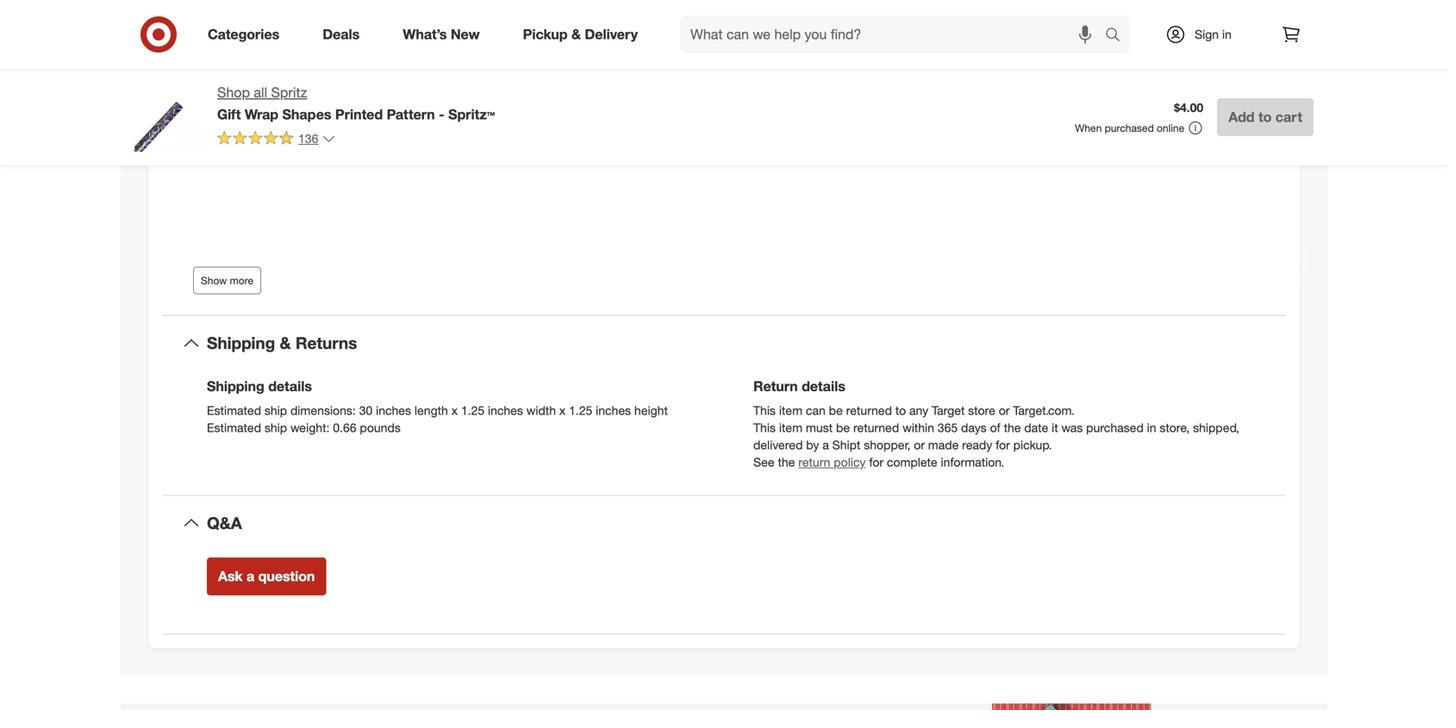Task type: locate. For each thing, give the bounding box(es) containing it.
0 horizontal spatial 1.25
[[461, 403, 485, 418]]

to
[[1259, 109, 1272, 125], [895, 403, 906, 418]]

printed
[[335, 106, 383, 123]]

1 estimated from the top
[[207, 403, 261, 418]]

to right add
[[1259, 109, 1272, 125]]

& left the returns at left
[[280, 333, 291, 353]]

can
[[806, 403, 826, 418]]

the right the "of"
[[1004, 420, 1021, 435]]

of
[[990, 420, 1001, 435]]

be
[[829, 403, 843, 418], [836, 420, 850, 435]]

1 vertical spatial for
[[869, 455, 884, 470]]

details up dimensions:
[[268, 378, 312, 395]]

new
[[451, 26, 480, 43]]

item up delivered
[[779, 420, 803, 435]]

sign
[[1195, 27, 1219, 42]]

return
[[753, 378, 798, 395]]

x right width
[[559, 403, 566, 418]]

3 inches from the left
[[596, 403, 631, 418]]

1 horizontal spatial or
[[999, 403, 1010, 418]]

item
[[779, 403, 803, 418], [779, 420, 803, 435]]

for
[[996, 437, 1010, 452], [869, 455, 884, 470]]

1 vertical spatial item
[[779, 420, 803, 435]]

1 horizontal spatial in
[[1222, 27, 1232, 42]]

0 horizontal spatial to
[[895, 403, 906, 418]]

shipping inside dropdown button
[[207, 333, 275, 353]]

purchased inside return details this item can be returned to any target store or target.com. this item must be returned within 365 days of the date it was purchased in store, shipped, delivered by a shipt shopper, or made ready for pickup. see the return policy for complete information.
[[1086, 420, 1144, 435]]

made
[[928, 437, 959, 452]]

0 horizontal spatial in
[[1147, 420, 1156, 435]]

returned
[[846, 403, 892, 418], [853, 420, 899, 435]]

deals
[[323, 26, 360, 43]]

1 vertical spatial in
[[1147, 420, 1156, 435]]

details
[[268, 378, 312, 395], [802, 378, 846, 395]]

question
[[258, 568, 315, 585]]

ask a question button
[[207, 558, 326, 596]]

shop
[[217, 84, 250, 101]]

ready
[[962, 437, 992, 452]]

spritz™
[[448, 106, 495, 123]]

1 horizontal spatial &
[[572, 26, 581, 43]]

in right sign
[[1222, 27, 1232, 42]]

1 horizontal spatial to
[[1259, 109, 1272, 125]]

delivery
[[585, 26, 638, 43]]

0 vertical spatial a
[[823, 437, 829, 452]]

shipped,
[[1193, 420, 1240, 435]]

store,
[[1160, 420, 1190, 435]]

estimated
[[207, 403, 261, 418], [207, 420, 261, 435]]

to inside return details this item can be returned to any target store or target.com. this item must be returned within 365 days of the date it was purchased in store, shipped, delivered by a shipt shopper, or made ready for pickup. see the return policy for complete information.
[[895, 403, 906, 418]]

0 vertical spatial or
[[999, 403, 1010, 418]]

show more
[[201, 274, 254, 287]]

or up the "of"
[[999, 403, 1010, 418]]

show more button
[[193, 267, 261, 294]]

0 vertical spatial item
[[779, 403, 803, 418]]

1 horizontal spatial the
[[1004, 420, 1021, 435]]

2 item from the top
[[779, 420, 803, 435]]

2 shipping from the top
[[207, 378, 264, 395]]

details up can
[[802, 378, 846, 395]]

by
[[806, 437, 819, 452]]

what's
[[403, 26, 447, 43]]

30
[[359, 403, 373, 418]]

1 inches from the left
[[376, 403, 411, 418]]

for down the "of"
[[996, 437, 1010, 452]]

1 vertical spatial ship
[[265, 420, 287, 435]]

0 vertical spatial &
[[572, 26, 581, 43]]

& right 'pickup'
[[572, 26, 581, 43]]

1 vertical spatial returned
[[853, 420, 899, 435]]

a right by
[[823, 437, 829, 452]]

0 vertical spatial shipping
[[207, 333, 275, 353]]

be right can
[[829, 403, 843, 418]]

within
[[903, 420, 934, 435]]

0 horizontal spatial or
[[914, 437, 925, 452]]

q&a button
[[162, 496, 1286, 551]]

0 horizontal spatial inches
[[376, 403, 411, 418]]

1 horizontal spatial x
[[559, 403, 566, 418]]

details inside return details this item can be returned to any target store or target.com. this item must be returned within 365 days of the date it was purchased in store, shipped, delivered by a shipt shopper, or made ready for pickup. see the return policy for complete information.
[[802, 378, 846, 395]]

purchased
[[1105, 122, 1154, 134], [1086, 420, 1144, 435]]

inches left width
[[488, 403, 523, 418]]

this down return
[[753, 403, 776, 418]]

width
[[526, 403, 556, 418]]

shipping down the more
[[207, 333, 275, 353]]

1 details from the left
[[268, 378, 312, 395]]

x right "length"
[[451, 403, 458, 418]]

&
[[572, 26, 581, 43], [280, 333, 291, 353]]

shipping inside 'shipping details estimated ship dimensions: 30 inches length x 1.25 inches width x 1.25 inches height estimated ship weight: 0.66 pounds'
[[207, 378, 264, 395]]

shipping down shipping & returns
[[207, 378, 264, 395]]

purchased right 'was'
[[1086, 420, 1144, 435]]

estimated left weight:
[[207, 420, 261, 435]]

shipping & returns
[[207, 333, 357, 353]]

a inside button
[[247, 568, 254, 585]]

1 horizontal spatial for
[[996, 437, 1010, 452]]

the down delivered
[[778, 455, 795, 470]]

shop all spritz gift wrap shapes printed pattern - spritz™
[[217, 84, 495, 123]]

What can we help you find? suggestions appear below search field
[[680, 16, 1109, 53]]

& inside shipping & returns dropdown button
[[280, 333, 291, 353]]

store
[[968, 403, 995, 418]]

ship
[[265, 403, 287, 418], [265, 420, 287, 435]]

spritz
[[271, 84, 307, 101]]

this
[[753, 403, 776, 418], [753, 420, 776, 435]]

item left can
[[779, 403, 803, 418]]

1 vertical spatial shipping
[[207, 378, 264, 395]]

the
[[1004, 420, 1021, 435], [778, 455, 795, 470]]

show
[[201, 274, 227, 287]]

this up delivered
[[753, 420, 776, 435]]

2 details from the left
[[802, 378, 846, 395]]

0 horizontal spatial a
[[247, 568, 254, 585]]

must
[[806, 420, 833, 435]]

1 item from the top
[[779, 403, 803, 418]]

estimated down shipping & returns
[[207, 403, 261, 418]]

add to cart
[[1229, 109, 1303, 125]]

1.25 right width
[[569, 403, 592, 418]]

1 vertical spatial this
[[753, 420, 776, 435]]

a inside return details this item can be returned to any target store or target.com. this item must be returned within 365 days of the date it was purchased in store, shipped, delivered by a shipt shopper, or made ready for pickup. see the return policy for complete information.
[[823, 437, 829, 452]]

to left any
[[895, 403, 906, 418]]

shipping for shipping & returns
[[207, 333, 275, 353]]

ship left weight:
[[265, 420, 287, 435]]

shapes
[[282, 106, 331, 123]]

1 vertical spatial to
[[895, 403, 906, 418]]

1 horizontal spatial 1.25
[[569, 403, 592, 418]]

a
[[823, 437, 829, 452], [247, 568, 254, 585]]

or down within
[[914, 437, 925, 452]]

0 vertical spatial the
[[1004, 420, 1021, 435]]

1 horizontal spatial details
[[802, 378, 846, 395]]

2 horizontal spatial inches
[[596, 403, 631, 418]]

0 horizontal spatial details
[[268, 378, 312, 395]]

0 vertical spatial estimated
[[207, 403, 261, 418]]

2 1.25 from the left
[[569, 403, 592, 418]]

in left store,
[[1147, 420, 1156, 435]]

inches up pounds
[[376, 403, 411, 418]]

0 vertical spatial to
[[1259, 109, 1272, 125]]

when purchased online
[[1075, 122, 1185, 134]]

& inside pickup & delivery link
[[572, 26, 581, 43]]

purchased right when
[[1105, 122, 1154, 134]]

1 vertical spatial &
[[280, 333, 291, 353]]

details inside 'shipping details estimated ship dimensions: 30 inches length x 1.25 inches width x 1.25 inches height estimated ship weight: 0.66 pounds'
[[268, 378, 312, 395]]

q&a
[[207, 513, 242, 533]]

0 horizontal spatial &
[[280, 333, 291, 353]]

categories
[[208, 26, 279, 43]]

what's new
[[403, 26, 480, 43]]

0 vertical spatial returned
[[846, 403, 892, 418]]

search
[[1097, 28, 1139, 44]]

for down shopper,
[[869, 455, 884, 470]]

or
[[999, 403, 1010, 418], [914, 437, 925, 452]]

1 vertical spatial purchased
[[1086, 420, 1144, 435]]

in
[[1222, 27, 1232, 42], [1147, 420, 1156, 435]]

advertisement region
[[121, 704, 1328, 710]]

1 shipping from the top
[[207, 333, 275, 353]]

1 vertical spatial estimated
[[207, 420, 261, 435]]

ship left dimensions:
[[265, 403, 287, 418]]

date
[[1024, 420, 1048, 435]]

weight:
[[290, 420, 330, 435]]

0 horizontal spatial the
[[778, 455, 795, 470]]

be up shipt
[[836, 420, 850, 435]]

2 inches from the left
[[488, 403, 523, 418]]

0 vertical spatial this
[[753, 403, 776, 418]]

1 x from the left
[[451, 403, 458, 418]]

1.25 right "length"
[[461, 403, 485, 418]]

days
[[961, 420, 987, 435]]

x
[[451, 403, 458, 418], [559, 403, 566, 418]]

a right ask
[[247, 568, 254, 585]]

was
[[1062, 420, 1083, 435]]

0 horizontal spatial for
[[869, 455, 884, 470]]

what's new link
[[388, 16, 501, 53]]

1 horizontal spatial inches
[[488, 403, 523, 418]]

1 horizontal spatial a
[[823, 437, 829, 452]]

inches left height
[[596, 403, 631, 418]]

0 vertical spatial ship
[[265, 403, 287, 418]]

ask a question
[[218, 568, 315, 585]]

0 horizontal spatial x
[[451, 403, 458, 418]]

1 vertical spatial a
[[247, 568, 254, 585]]



Task type: describe. For each thing, give the bounding box(es) containing it.
pickup
[[523, 26, 568, 43]]

1 this from the top
[[753, 403, 776, 418]]

136
[[298, 131, 318, 146]]

1 vertical spatial or
[[914, 437, 925, 452]]

shipping & returns button
[[162, 316, 1286, 371]]

gift
[[217, 106, 241, 123]]

policy
[[834, 455, 866, 470]]

returns
[[296, 333, 357, 353]]

-
[[439, 106, 444, 123]]

target.com.
[[1013, 403, 1075, 418]]

sign in
[[1195, 27, 1232, 42]]

1 1.25 from the left
[[461, 403, 485, 418]]

365
[[938, 420, 958, 435]]

it
[[1052, 420, 1058, 435]]

return
[[798, 455, 830, 470]]

in inside return details this item can be returned to any target store or target.com. this item must be returned within 365 days of the date it was purchased in store, shipped, delivered by a shipt shopper, or made ready for pickup. see the return policy for complete information.
[[1147, 420, 1156, 435]]

add to cart button
[[1217, 98, 1314, 136]]

search button
[[1097, 16, 1139, 57]]

pattern
[[387, 106, 435, 123]]

pickup & delivery
[[523, 26, 638, 43]]

0 vertical spatial purchased
[[1105, 122, 1154, 134]]

when
[[1075, 122, 1102, 134]]

target
[[932, 403, 965, 418]]

wrap
[[245, 106, 279, 123]]

shipping details estimated ship dimensions: 30 inches length x 1.25 inches width x 1.25 inches height estimated ship weight: 0.66 pounds
[[207, 378, 668, 435]]

& for shipping
[[280, 333, 291, 353]]

to inside button
[[1259, 109, 1272, 125]]

dimensions:
[[290, 403, 356, 418]]

details for return
[[802, 378, 846, 395]]

categories link
[[193, 16, 301, 53]]

image of gift wrap shapes printed pattern - spritz™ image
[[134, 83, 203, 152]]

shopper,
[[864, 437, 911, 452]]

pickup & delivery link
[[508, 16, 659, 53]]

more
[[230, 274, 254, 287]]

136 link
[[217, 130, 336, 150]]

1 vertical spatial the
[[778, 455, 795, 470]]

0 vertical spatial for
[[996, 437, 1010, 452]]

$4.00
[[1174, 100, 1204, 115]]

& for pickup
[[572, 26, 581, 43]]

complete
[[887, 455, 938, 470]]

2 this from the top
[[753, 420, 776, 435]]

0 vertical spatial in
[[1222, 27, 1232, 42]]

pounds
[[360, 420, 401, 435]]

any
[[909, 403, 929, 418]]

0.66
[[333, 420, 356, 435]]

all
[[254, 84, 267, 101]]

shipt
[[832, 437, 861, 452]]

online
[[1157, 122, 1185, 134]]

ask
[[218, 568, 243, 585]]

see
[[753, 455, 775, 470]]

1 ship from the top
[[265, 403, 287, 418]]

information.
[[941, 455, 1004, 470]]

2 x from the left
[[559, 403, 566, 418]]

pickup.
[[1013, 437, 1052, 452]]

return details this item can be returned to any target store or target.com. this item must be returned within 365 days of the date it was purchased in store, shipped, delivered by a shipt shopper, or made ready for pickup. see the return policy for complete information.
[[753, 378, 1240, 470]]

deals link
[[308, 16, 381, 53]]

2 estimated from the top
[[207, 420, 261, 435]]

details for shipping
[[268, 378, 312, 395]]

sign in link
[[1151, 16, 1259, 53]]

cart
[[1276, 109, 1303, 125]]

add
[[1229, 109, 1255, 125]]

length
[[415, 403, 448, 418]]

delivered
[[753, 437, 803, 452]]

1 vertical spatial be
[[836, 420, 850, 435]]

height
[[634, 403, 668, 418]]

0 vertical spatial be
[[829, 403, 843, 418]]

2 ship from the top
[[265, 420, 287, 435]]

shipping for shipping details estimated ship dimensions: 30 inches length x 1.25 inches width x 1.25 inches height estimated ship weight: 0.66 pounds
[[207, 378, 264, 395]]

return policy link
[[798, 455, 866, 470]]



Task type: vqa. For each thing, say whether or not it's contained in the screenshot.
the left the for
yes



